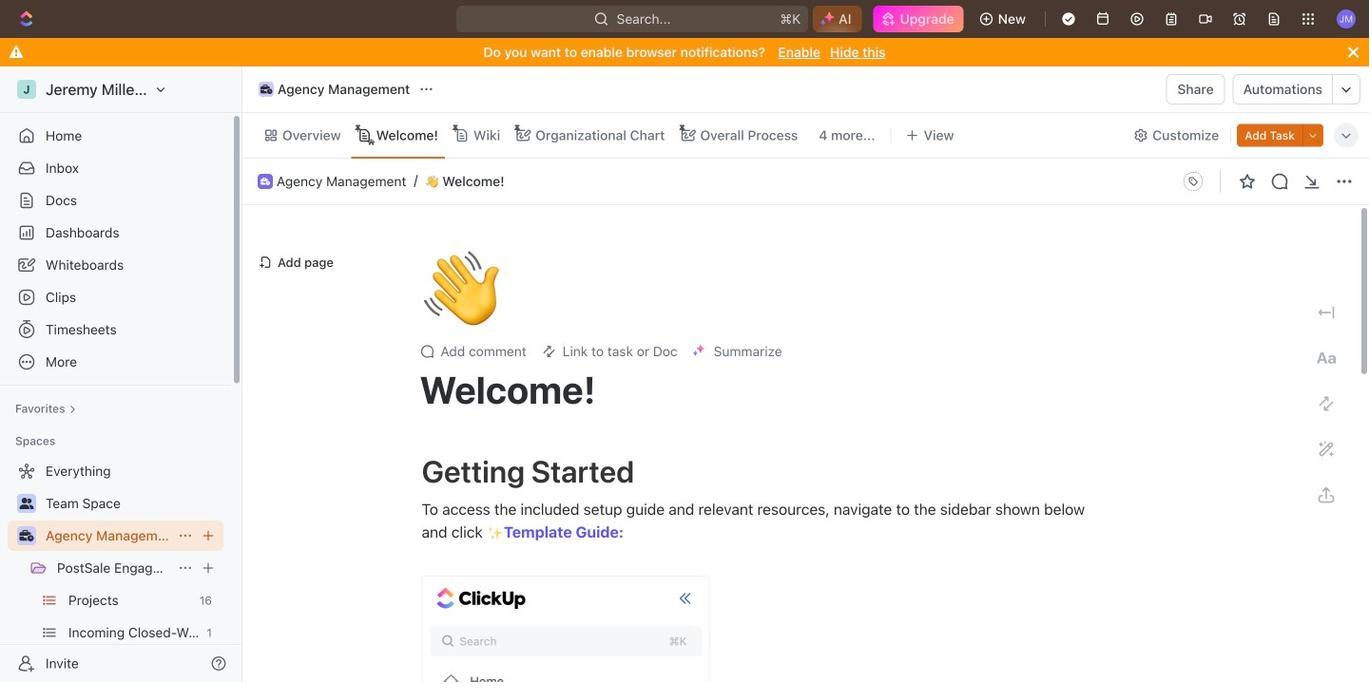 Task type: vqa. For each thing, say whether or not it's contained in the screenshot.
business time image
yes



Task type: describe. For each thing, give the bounding box(es) containing it.
business time image inside the "sidebar" navigation
[[19, 531, 34, 542]]

business time image
[[260, 85, 272, 94]]

sidebar navigation
[[0, 67, 246, 683]]

jeremy miller's workspace, , element
[[17, 80, 36, 99]]



Task type: locate. For each thing, give the bounding box(es) containing it.
business time image down business time image
[[260, 178, 270, 185]]

user group image
[[19, 498, 34, 510]]

1 horizontal spatial business time image
[[260, 178, 270, 185]]

tree inside the "sidebar" navigation
[[8, 456, 223, 683]]

1 vertical spatial business time image
[[19, 531, 34, 542]]

tree
[[8, 456, 223, 683]]

dropdown menu image
[[1178, 166, 1208, 197]]

0 vertical spatial business time image
[[260, 178, 270, 185]]

business time image
[[260, 178, 270, 185], [19, 531, 34, 542]]

0 horizontal spatial business time image
[[19, 531, 34, 542]]

business time image down user group icon
[[19, 531, 34, 542]]



